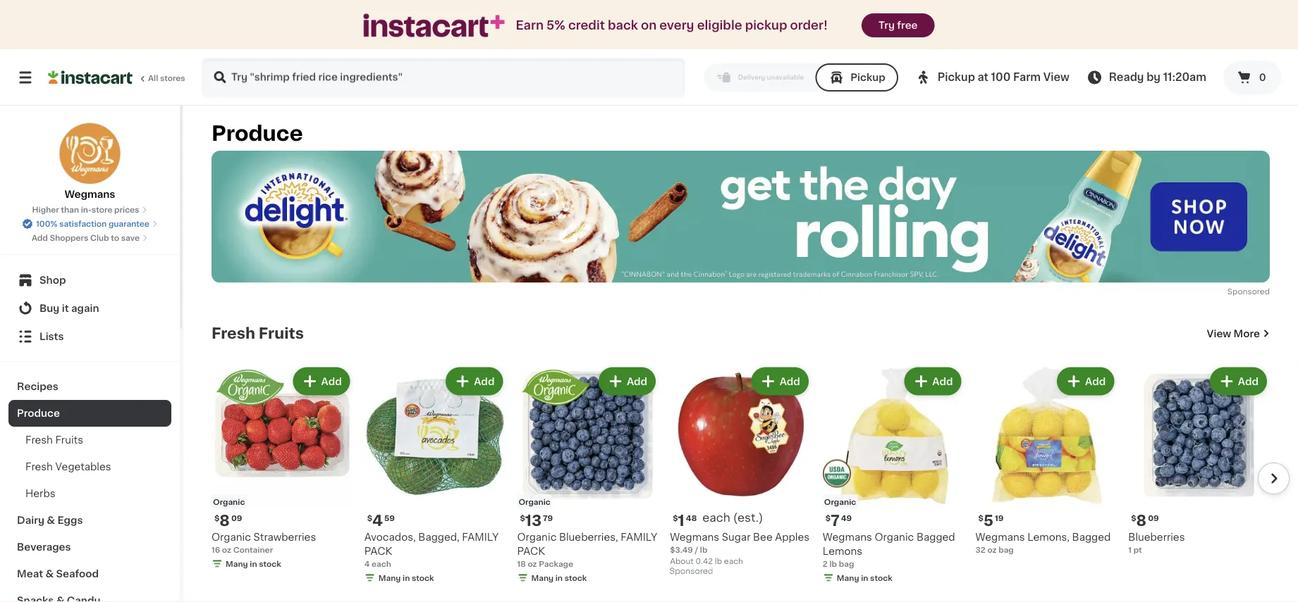 Task type: describe. For each thing, give the bounding box(es) containing it.
produce link
[[8, 400, 171, 427]]

blueberries 1 pt
[[1128, 533, 1185, 554]]

fresh vegetables
[[25, 463, 111, 472]]

0 horizontal spatial lb
[[700, 546, 708, 554]]

order!
[[790, 19, 828, 31]]

all stores
[[148, 74, 185, 82]]

dairy
[[17, 516, 44, 526]]

100
[[991, 72, 1011, 82]]

$ 13 79
[[520, 514, 553, 529]]

$ 4 59
[[367, 514, 395, 529]]

many for 13
[[531, 575, 554, 582]]

dairy & eggs link
[[8, 508, 171, 534]]

organic inside 'organic strawberries 16 oz container'
[[212, 533, 251, 542]]

49
[[841, 515, 852, 522]]

container
[[233, 546, 273, 554]]

pickup button
[[815, 63, 898, 92]]

lemons
[[823, 547, 862, 557]]

$ 8 09 for organic strawberries
[[214, 514, 242, 529]]

fresh fruits link for view more link
[[212, 325, 304, 342]]

blueberries
[[1128, 533, 1185, 542]]

1 horizontal spatial view
[[1207, 329, 1231, 339]]

in for 7
[[861, 575, 868, 582]]

fresh fruits link for 'fresh vegetables' link
[[8, 427, 171, 454]]

lists
[[39, 332, 64, 342]]

0.42
[[696, 558, 713, 565]]

0 vertical spatial fruits
[[259, 327, 304, 341]]

higher than in-store prices
[[32, 206, 139, 214]]

wegmans logo image
[[59, 123, 121, 185]]

1 horizontal spatial 4
[[372, 514, 383, 529]]

each inside "wegmans sugar bee apples $3.49 / lb about 0.42 lb each"
[[724, 558, 743, 565]]

satisfaction
[[59, 220, 107, 228]]

each inside avocados, bagged, family pack 4 each
[[372, 560, 391, 568]]

add button for wegmans lemons, bagged
[[1058, 369, 1113, 395]]

store
[[92, 206, 112, 214]]

shop link
[[8, 267, 171, 295]]

meat & seafood
[[17, 570, 99, 580]]

farm
[[1013, 72, 1041, 82]]

in for 8
[[250, 560, 257, 568]]

add for wegmans lemons, bagged
[[1085, 377, 1106, 387]]

free
[[897, 20, 918, 30]]

wegmans link
[[59, 123, 121, 202]]

item badge image
[[823, 460, 851, 488]]

48
[[686, 515, 697, 522]]

wegmans for wegmans
[[65, 190, 115, 200]]

instacart logo image
[[48, 69, 133, 86]]

buy it again link
[[8, 295, 171, 323]]

many in stock for 8
[[226, 560, 281, 568]]

in for 13
[[555, 575, 563, 582]]

apples
[[775, 533, 810, 542]]

family for 4
[[462, 533, 499, 542]]

add for organic strawberries
[[321, 377, 342, 387]]

beverages
[[17, 543, 71, 553]]

$ for organic blueberries, family pack
[[520, 515, 525, 522]]

lemons,
[[1027, 533, 1070, 542]]

2
[[823, 560, 828, 568]]

again
[[71, 304, 99, 314]]

32
[[976, 546, 985, 554]]

ready by 11:20am link
[[1086, 69, 1206, 86]]

$ for avocados, bagged, family pack
[[367, 515, 372, 522]]

shoppers
[[50, 234, 88, 242]]

pickup at 100 farm view button
[[915, 58, 1069, 97]]

at
[[978, 72, 988, 82]]

shop
[[39, 276, 66, 286]]

all stores link
[[48, 58, 186, 97]]

fresh vegetables link
[[8, 454, 171, 481]]

vegetables
[[55, 463, 111, 472]]

than
[[61, 206, 79, 214]]

0 button
[[1223, 61, 1281, 94]]

stock for 4
[[412, 575, 434, 582]]

product group containing 5
[[976, 365, 1117, 556]]

bee
[[753, 533, 773, 542]]

each (est.)
[[702, 513, 763, 524]]

back
[[608, 19, 638, 31]]

$ for wegmans lemons, bagged
[[978, 515, 984, 522]]

meat & seafood link
[[8, 561, 171, 588]]

100%
[[36, 220, 57, 228]]

many for 7
[[837, 575, 859, 582]]

1 horizontal spatial lb
[[715, 558, 722, 565]]

pack for 4
[[364, 547, 392, 557]]

1 for blueberries
[[1128, 546, 1132, 554]]

59
[[384, 515, 395, 522]]

sugar
[[722, 533, 750, 542]]

item carousel region
[[192, 359, 1290, 603]]

beverages link
[[8, 534, 171, 561]]

& for meat
[[45, 570, 54, 580]]

product group containing 7
[[823, 365, 964, 587]]

oz inside the wegmans lemons, bagged 32 oz bag
[[987, 546, 997, 554]]

lists link
[[8, 323, 171, 351]]

on
[[641, 19, 657, 31]]

• sponsored: get the day rolling! shop now international delight cinnabon creamer image
[[212, 151, 1270, 283]]

add button for organic blueberries, family pack
[[600, 369, 654, 395]]

stock for 7
[[870, 575, 892, 582]]

dairy & eggs
[[17, 516, 83, 526]]

add button for wegmans organic bagged lemons
[[906, 369, 960, 395]]

recipes
[[17, 382, 58, 392]]

oz inside organic blueberries, family pack 18 oz package
[[528, 560, 537, 568]]

$ 7 49
[[826, 514, 852, 529]]

8 for organic strawberries
[[220, 514, 230, 529]]

add button for blueberries
[[1211, 369, 1266, 395]]

0 vertical spatial fresh
[[212, 327, 255, 341]]

/
[[695, 546, 698, 554]]

100% satisfaction guarantee button
[[22, 216, 158, 230]]

4 add button from the left
[[753, 369, 807, 395]]

79
[[543, 515, 553, 522]]

herbs
[[25, 489, 55, 499]]

7
[[831, 514, 840, 529]]

$1.48 each (estimated) element
[[670, 512, 811, 530]]

about
[[670, 558, 694, 565]]

bagged for lemons,
[[1072, 533, 1111, 542]]

wegmans for wegmans sugar bee apples $3.49 / lb about 0.42 lb each
[[670, 533, 719, 542]]

$ inside $ 1 48
[[673, 515, 678, 522]]

$3.49
[[670, 546, 693, 554]]

$ 8 09 for blueberries
[[1131, 514, 1159, 529]]

oz inside 'organic strawberries 16 oz container'
[[222, 546, 231, 554]]

19
[[995, 515, 1004, 522]]

pack for 13
[[517, 547, 545, 557]]

wegmans organic bagged lemons 2 lb bag
[[823, 533, 955, 568]]

$ for blueberries
[[1131, 515, 1136, 522]]

product group containing 13
[[517, 365, 659, 587]]

$ 1 48
[[673, 514, 697, 529]]

pickup at 100 farm view
[[938, 72, 1069, 82]]

5%
[[546, 19, 565, 31]]

express icon image
[[363, 14, 504, 37]]

nsored
[[1243, 288, 1270, 296]]

1 product group from the left
[[212, 365, 353, 573]]



Task type: locate. For each thing, give the bounding box(es) containing it.
many in stock for 7
[[837, 575, 892, 582]]

lb right the 0.42
[[715, 558, 722, 565]]

$ 5 19
[[978, 514, 1004, 529]]

0 vertical spatial fresh fruits
[[212, 327, 304, 341]]

ready by 11:20am
[[1109, 72, 1206, 82]]

pickup for pickup
[[851, 73, 885, 82]]

5
[[984, 514, 993, 529]]

09 for blueberries
[[1148, 515, 1159, 522]]

wegmans inside wegmans organic bagged lemons 2 lb bag
[[823, 533, 872, 542]]

0 horizontal spatial 4
[[364, 560, 370, 568]]

2 horizontal spatial oz
[[987, 546, 997, 554]]

eggs
[[57, 516, 83, 526]]

each right 48
[[702, 513, 730, 524]]

family right bagged,
[[462, 533, 499, 542]]

add shoppers club to save
[[32, 234, 140, 242]]

4 $ from the left
[[978, 515, 984, 522]]

bag inside wegmans organic bagged lemons 2 lb bag
[[839, 560, 854, 568]]

lb inside wegmans organic bagged lemons 2 lb bag
[[829, 560, 837, 568]]

$ left 49
[[826, 515, 831, 522]]

09 for organic strawberries
[[231, 515, 242, 522]]

1 8 from the left
[[220, 514, 230, 529]]

add for avocados, bagged, family pack
[[474, 377, 495, 387]]

6 product group from the left
[[976, 365, 1117, 556]]

product group containing 4
[[364, 365, 506, 587]]

7 product group from the left
[[1128, 365, 1270, 556]]

1 vertical spatial 4
[[364, 560, 370, 568]]

product group
[[212, 365, 353, 573], [364, 365, 506, 587], [517, 365, 659, 587], [670, 365, 811, 580], [823, 365, 964, 587], [976, 365, 1117, 556], [1128, 365, 1270, 556]]

view left the more
[[1207, 329, 1231, 339]]

pickup inside popup button
[[938, 72, 975, 82]]

2 vertical spatial fresh
[[25, 463, 53, 472]]

4
[[372, 514, 383, 529], [364, 560, 370, 568]]

4 down avocados,
[[364, 560, 370, 568]]

view inside popup button
[[1043, 72, 1069, 82]]

avocados, bagged, family pack 4 each
[[364, 533, 499, 568]]

1 horizontal spatial bagged
[[1072, 533, 1111, 542]]

1 horizontal spatial fruits
[[259, 327, 304, 341]]

many down avocados,
[[378, 575, 401, 582]]

in down container
[[250, 560, 257, 568]]

8 for blueberries
[[1136, 514, 1147, 529]]

organic blueberries, family pack 18 oz package
[[517, 533, 657, 568]]

save
[[121, 234, 140, 242]]

earn 5% credit back on every eligible pickup order!
[[516, 19, 828, 31]]

$ up blueberries
[[1131, 515, 1136, 522]]

many down lemons
[[837, 575, 859, 582]]

5 product group from the left
[[823, 365, 964, 587]]

oz right 32
[[987, 546, 997, 554]]

2 bagged from the left
[[917, 533, 955, 542]]

wegmans inside "wegmans sugar bee apples $3.49 / lb about 0.42 lb each"
[[670, 533, 719, 542]]

fresh fruits
[[212, 327, 304, 341], [25, 436, 83, 446]]

wegmans inside the wegmans lemons, bagged 32 oz bag
[[976, 533, 1025, 542]]

$
[[214, 515, 220, 522], [367, 515, 372, 522], [673, 515, 678, 522], [978, 515, 984, 522], [520, 515, 525, 522], [826, 515, 831, 522], [1131, 515, 1136, 522]]

many in stock down lemons
[[837, 575, 892, 582]]

guarantee
[[109, 220, 149, 228]]

view more link
[[1207, 327, 1270, 341]]

0 vertical spatial 4
[[372, 514, 383, 529]]

4 inside avocados, bagged, family pack 4 each
[[364, 560, 370, 568]]

blueberries,
[[559, 533, 618, 542]]

0 vertical spatial view
[[1043, 72, 1069, 82]]

1 family from the left
[[462, 533, 499, 542]]

lb
[[700, 546, 708, 554], [715, 558, 722, 565], [829, 560, 837, 568]]

&
[[47, 516, 55, 526], [45, 570, 54, 580]]

0 horizontal spatial fresh fruits
[[25, 436, 83, 446]]

herbs link
[[8, 481, 171, 508]]

oz right 18
[[528, 560, 537, 568]]

wegmans up lemons
[[823, 533, 872, 542]]

many for 8
[[226, 560, 248, 568]]

lb right 2
[[829, 560, 837, 568]]

1 horizontal spatial family
[[621, 533, 657, 542]]

view right farm
[[1043, 72, 1069, 82]]

package
[[539, 560, 573, 568]]

1 bagged from the left
[[1072, 533, 1111, 542]]

5 add button from the left
[[906, 369, 960, 395]]

pack inside organic blueberries, family pack 18 oz package
[[517, 547, 545, 557]]

buy it again
[[39, 304, 99, 314]]

family inside avocados, bagged, family pack 4 each
[[462, 533, 499, 542]]

1 left 48
[[678, 514, 684, 529]]

every
[[659, 19, 694, 31]]

in down lemons
[[861, 575, 868, 582]]

club
[[90, 234, 109, 242]]

0 vertical spatial bag
[[999, 546, 1014, 554]]

1 for 1
[[678, 514, 684, 529]]

0 horizontal spatial fruits
[[55, 436, 83, 446]]

0 horizontal spatial 09
[[231, 515, 242, 522]]

1 horizontal spatial fresh fruits
[[212, 327, 304, 341]]

in down avocados, bagged, family pack 4 each
[[403, 575, 410, 582]]

0 horizontal spatial view
[[1043, 72, 1069, 82]]

pickup down "try"
[[851, 73, 885, 82]]

$ for organic strawberries
[[214, 515, 220, 522]]

bagged
[[1072, 533, 1111, 542], [917, 533, 955, 542]]

many in stock down container
[[226, 560, 281, 568]]

1 vertical spatial 1
[[1128, 546, 1132, 554]]

& right meat
[[45, 570, 54, 580]]

stock down wegmans organic bagged lemons 2 lb bag
[[870, 575, 892, 582]]

stock down avocados, bagged, family pack 4 each
[[412, 575, 434, 582]]

pickup
[[938, 72, 975, 82], [851, 73, 885, 82]]

many in stock
[[226, 560, 281, 568], [378, 575, 434, 582], [531, 575, 587, 582], [837, 575, 892, 582]]

family inside organic blueberries, family pack 18 oz package
[[621, 533, 657, 542]]

4 product group from the left
[[670, 365, 811, 580]]

0 horizontal spatial bag
[[839, 560, 854, 568]]

100% satisfaction guarantee
[[36, 220, 149, 228]]

4 left 59
[[372, 514, 383, 529]]

meat
[[17, 570, 43, 580]]

1 vertical spatial fresh
[[25, 436, 53, 446]]

1 vertical spatial bag
[[839, 560, 854, 568]]

8 up blueberries
[[1136, 514, 1147, 529]]

wegmans up /
[[670, 533, 719, 542]]

1 horizontal spatial 1
[[1128, 546, 1132, 554]]

many down container
[[226, 560, 248, 568]]

buy
[[39, 304, 59, 314]]

6 add button from the left
[[1058, 369, 1113, 395]]

18
[[517, 560, 526, 568]]

add button for organic strawberries
[[294, 369, 349, 395]]

oz right the "16"
[[222, 546, 231, 554]]

2 $ 8 09 from the left
[[1131, 514, 1159, 529]]

1 pack from the left
[[364, 547, 392, 557]]

each inside "element"
[[702, 513, 730, 524]]

wegmans lemons, bagged 32 oz bag
[[976, 533, 1111, 554]]

many in stock down avocados, bagged, family pack 4 each
[[378, 575, 434, 582]]

pack down avocados,
[[364, 547, 392, 557]]

1 vertical spatial fruits
[[55, 436, 83, 446]]

2 $ from the left
[[367, 515, 372, 522]]

1 horizontal spatial $ 8 09
[[1131, 514, 1159, 529]]

$ left 79
[[520, 515, 525, 522]]

16
[[212, 546, 220, 554]]

1 09 from the left
[[231, 515, 242, 522]]

organic inside wegmans organic bagged lemons 2 lb bag
[[875, 533, 914, 542]]

0 horizontal spatial produce
[[17, 409, 60, 419]]

1 vertical spatial produce
[[17, 409, 60, 419]]

1 vertical spatial fresh fruits link
[[8, 427, 171, 454]]

avocados,
[[364, 533, 416, 542]]

3 $ from the left
[[673, 515, 678, 522]]

8 up the "16"
[[220, 514, 230, 529]]

1
[[678, 514, 684, 529], [1128, 546, 1132, 554]]

bag down lemons
[[839, 560, 854, 568]]

pack inside avocados, bagged, family pack 4 each
[[364, 547, 392, 557]]

None search field
[[202, 58, 686, 97]]

each
[[702, 513, 730, 524], [724, 558, 743, 565], [372, 560, 391, 568]]

7 $ from the left
[[1131, 515, 1136, 522]]

many in stock for 4
[[378, 575, 434, 582]]

13
[[525, 514, 542, 529]]

credit
[[568, 19, 605, 31]]

in for 4
[[403, 575, 410, 582]]

1 vertical spatial fresh fruits
[[25, 436, 83, 446]]

add button for avocados, bagged, family pack
[[447, 369, 502, 395]]

try free
[[879, 20, 918, 30]]

$ inside $ 13 79
[[520, 515, 525, 522]]

(est.)
[[733, 513, 763, 524]]

product group containing 1
[[670, 365, 811, 580]]

0 vertical spatial fresh fruits link
[[212, 325, 304, 342]]

1 horizontal spatial fresh fruits link
[[212, 325, 304, 342]]

it
[[62, 304, 69, 314]]

add button
[[294, 369, 349, 395], [447, 369, 502, 395], [600, 369, 654, 395], [753, 369, 807, 395], [906, 369, 960, 395], [1058, 369, 1113, 395], [1211, 369, 1266, 395]]

stock down package
[[565, 575, 587, 582]]

recipes link
[[8, 374, 171, 400]]

bag right 32
[[999, 546, 1014, 554]]

add
[[32, 234, 48, 242], [321, 377, 342, 387], [474, 377, 495, 387], [627, 377, 647, 387], [780, 377, 800, 387], [932, 377, 953, 387], [1085, 377, 1106, 387], [1238, 377, 1259, 387]]

all
[[148, 74, 158, 82]]

many for 4
[[378, 575, 401, 582]]

1 $ from the left
[[214, 515, 220, 522]]

0 horizontal spatial family
[[462, 533, 499, 542]]

7 add button from the left
[[1211, 369, 1266, 395]]

family for 13
[[621, 533, 657, 542]]

many in stock down package
[[531, 575, 587, 582]]

2 09 from the left
[[1148, 515, 1159, 522]]

pack up 18
[[517, 547, 545, 557]]

fresh fruits link
[[212, 325, 304, 342], [8, 427, 171, 454]]

pt
[[1134, 546, 1142, 554]]

bagged,
[[418, 533, 460, 542]]

& left eggs
[[47, 516, 55, 526]]

add for wegmans organic bagged lemons
[[932, 377, 953, 387]]

many
[[226, 560, 248, 568], [378, 575, 401, 582], [531, 575, 554, 582], [837, 575, 859, 582]]

6 $ from the left
[[826, 515, 831, 522]]

0 horizontal spatial pickup
[[851, 73, 885, 82]]

0 horizontal spatial 8
[[220, 514, 230, 529]]

$ left 59
[[367, 515, 372, 522]]

organic
[[213, 498, 245, 506], [519, 498, 551, 506], [824, 498, 856, 506], [212, 533, 251, 542], [517, 533, 557, 542], [875, 533, 914, 542]]

1 horizontal spatial pickup
[[938, 72, 975, 82]]

1 horizontal spatial 09
[[1148, 515, 1159, 522]]

09 up blueberries
[[1148, 515, 1159, 522]]

bagged inside the wegmans lemons, bagged 32 oz bag
[[1072, 533, 1111, 542]]

many in stock for 13
[[531, 575, 587, 582]]

stock down 'organic strawberries 16 oz container'
[[259, 560, 281, 568]]

bagged inside wegmans organic bagged lemons 2 lb bag
[[917, 533, 955, 542]]

stock for 8
[[259, 560, 281, 568]]

eligible
[[697, 19, 742, 31]]

0 vertical spatial 1
[[678, 514, 684, 529]]

higher than in-store prices link
[[32, 204, 148, 216]]

organic inside organic blueberries, family pack 18 oz package
[[517, 533, 557, 542]]

stock
[[259, 560, 281, 568], [412, 575, 434, 582], [565, 575, 587, 582], [870, 575, 892, 582]]

wegmans up higher than in-store prices link
[[65, 190, 115, 200]]

each down avocados,
[[372, 560, 391, 568]]

in down package
[[555, 575, 563, 582]]

ready
[[1109, 72, 1144, 82]]

0 vertical spatial produce
[[212, 124, 303, 144]]

lb right /
[[700, 546, 708, 554]]

1 horizontal spatial bag
[[999, 546, 1014, 554]]

$ inside $ 5 19
[[978, 515, 984, 522]]

wegmans down $ 5 19 on the right
[[976, 533, 1025, 542]]

pickup left at
[[938, 72, 975, 82]]

1 $ 8 09 from the left
[[214, 514, 242, 529]]

2 pack from the left
[[517, 547, 545, 557]]

add for organic blueberries, family pack
[[627, 377, 647, 387]]

3 add button from the left
[[600, 369, 654, 395]]

more
[[1234, 329, 1260, 339]]

add shoppers club to save link
[[32, 233, 148, 244]]

wegmans
[[65, 190, 115, 200], [670, 533, 719, 542], [976, 533, 1025, 542], [823, 533, 872, 542]]

to
[[111, 234, 119, 242]]

bagged for organic
[[917, 533, 955, 542]]

each down sugar
[[724, 558, 743, 565]]

fruits
[[259, 327, 304, 341], [55, 436, 83, 446]]

service type group
[[704, 63, 898, 92]]

2 add button from the left
[[447, 369, 502, 395]]

$ for wegmans organic bagged lemons
[[826, 515, 831, 522]]

bag inside the wegmans lemons, bagged 32 oz bag
[[999, 546, 1014, 554]]

pickup inside button
[[851, 73, 885, 82]]

1 horizontal spatial 8
[[1136, 514, 1147, 529]]

1 horizontal spatial oz
[[528, 560, 537, 568]]

0 horizontal spatial oz
[[222, 546, 231, 554]]

$ left 19
[[978, 515, 984, 522]]

organic strawberries 16 oz container
[[212, 533, 316, 554]]

0 horizontal spatial $ 8 09
[[214, 514, 242, 529]]

1 horizontal spatial produce
[[212, 124, 303, 144]]

$ up the "16"
[[214, 515, 220, 522]]

$ 8 09 up blueberries
[[1131, 514, 1159, 529]]

stock for 13
[[565, 575, 587, 582]]

3 product group from the left
[[517, 365, 659, 587]]

in
[[250, 560, 257, 568], [403, 575, 410, 582], [555, 575, 563, 582], [861, 575, 868, 582]]

1 vertical spatial view
[[1207, 329, 1231, 339]]

09
[[231, 515, 242, 522], [1148, 515, 1159, 522]]

09 up container
[[231, 515, 242, 522]]

wegmans for wegmans lemons, bagged 32 oz bag
[[976, 533, 1025, 542]]

many down package
[[531, 575, 554, 582]]

$ left 48
[[673, 515, 678, 522]]

1 horizontal spatial pack
[[517, 547, 545, 557]]

wegmans for wegmans organic bagged lemons 2 lb bag
[[823, 533, 872, 542]]

0 horizontal spatial pack
[[364, 547, 392, 557]]

2 product group from the left
[[364, 365, 506, 587]]

0
[[1259, 73, 1266, 82]]

pickup for pickup at 100 farm view
[[938, 72, 975, 82]]

1 add button from the left
[[294, 369, 349, 395]]

add for blueberries
[[1238, 377, 1259, 387]]

family right blueberries,
[[621, 533, 657, 542]]

stores
[[160, 74, 185, 82]]

5 $ from the left
[[520, 515, 525, 522]]

1 vertical spatial &
[[45, 570, 54, 580]]

0 vertical spatial &
[[47, 516, 55, 526]]

0 horizontal spatial bagged
[[917, 533, 955, 542]]

2 horizontal spatial lb
[[829, 560, 837, 568]]

8
[[220, 514, 230, 529], [1136, 514, 1147, 529]]

11:20am
[[1163, 72, 1206, 82]]

1 inside "element"
[[678, 514, 684, 529]]

by
[[1147, 72, 1161, 82]]

1 left pt
[[1128, 546, 1132, 554]]

sponsored badge image
[[670, 568, 713, 576]]

try
[[879, 20, 895, 30]]

1 inside blueberries 1 pt
[[1128, 546, 1132, 554]]

$ 8 09 up the "16"
[[214, 514, 242, 529]]

0 horizontal spatial 1
[[678, 514, 684, 529]]

& for dairy
[[47, 516, 55, 526]]

Search field
[[203, 59, 684, 96]]

2 family from the left
[[621, 533, 657, 542]]

$ inside the $ 7 49
[[826, 515, 831, 522]]

0 horizontal spatial fresh fruits link
[[8, 427, 171, 454]]

2 8 from the left
[[1136, 514, 1147, 529]]

$ inside "$ 4 59"
[[367, 515, 372, 522]]



Task type: vqa. For each thing, say whether or not it's contained in the screenshot.
1st 8 from left
yes



